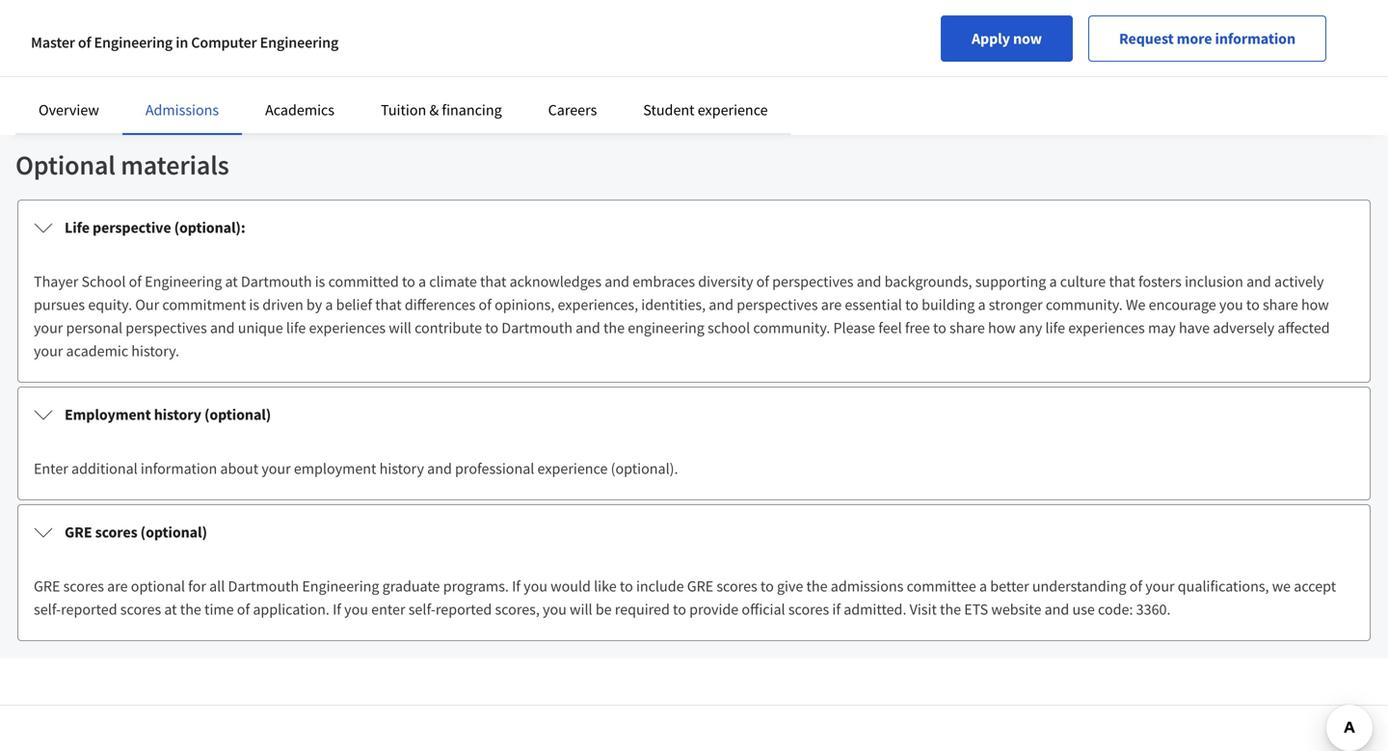 Task type: locate. For each thing, give the bounding box(es) containing it.
1 horizontal spatial share
[[1263, 295, 1299, 314]]

to right like
[[620, 577, 633, 596]]

0 vertical spatial all
[[477, 46, 490, 63]]

and inside gre scores are optional for all dartmouth engineering graduate programs. if you would like to include gre scores to give the admissions committee a better understanding of your qualifications, we accept self-reported scores at the time of application. if you enter self-reported scores, you will be required to provide official scores if admitted. visit the ets website and use code: 3360.
[[1045, 600, 1070, 619]]

a up "ets" on the bottom
[[980, 577, 987, 596]]

perspectives up school
[[737, 295, 818, 314]]

scores up provide
[[717, 577, 758, 596]]

0 horizontal spatial for
[[188, 577, 206, 596]]

supporting
[[976, 272, 1046, 291]]

to up differences
[[402, 272, 415, 291]]

life perspective (optional): button
[[18, 201, 1370, 255]]

evaluated.
[[758, 66, 817, 83]]

at
[[225, 272, 238, 291], [164, 600, 177, 619]]

life right any
[[1046, 318, 1065, 337]]

evaluation
[[238, 66, 298, 83]]

self-
[[34, 600, 61, 619], [409, 600, 436, 619]]

how
[[1302, 295, 1329, 314], [988, 318, 1016, 337]]

1 reported from the left
[[61, 600, 117, 619]]

they
[[1199, 46, 1224, 63], [420, 66, 445, 83]]

1 horizontal spatial include
[[636, 577, 684, 596]]

1 vertical spatial all
[[209, 577, 225, 596]]

0 vertical spatial will
[[187, 46, 207, 63]]

you down would
[[543, 600, 567, 619]]

1 horizontal spatial are
[[107, 577, 128, 596]]

2 reported from the left
[[436, 600, 492, 619]]

0 horizontal spatial are
[[85, 46, 103, 63]]

will left need
[[187, 46, 207, 63]]

transcripts, left but
[[1111, 46, 1174, 63]]

our
[[135, 295, 159, 314]]

by inside if you are admitted, you will need to submit official academic transcripts for all your coursework and credentials. for international transcripts, wes evaluations can be used instead of official transcripts, but they must be sent directly to dartmouth engineering by the evaluation service provider, and they must include a copy of the official transcripts that were evaluated.
[[201, 66, 214, 83]]

are inside thayer school of engineering at dartmouth is committed to a climate that acknowledges and embraces diversity of perspectives and backgrounds, supporting a culture that fosters inclusion and actively pursues equity. our commitment is driven by a belief that differences of opinions, experiences, identities, and perspectives are essential to building a stronger community. we encourage you to share how your personal perspectives and unique life experiences will contribute to dartmouth and the engineering school community. please feel free to share how any life experiences may have adversely affected your academic history.
[[821, 295, 842, 314]]

and left use
[[1045, 600, 1070, 619]]

1 horizontal spatial at
[[225, 272, 238, 291]]

is left committed
[[315, 272, 325, 291]]

0 horizontal spatial academic
[[66, 341, 128, 361]]

a up differences
[[418, 272, 426, 291]]

0 horizontal spatial they
[[420, 66, 445, 83]]

1 horizontal spatial how
[[1302, 295, 1329, 314]]

credentials.
[[614, 46, 680, 63]]

any
[[1019, 318, 1043, 337]]

you right admitted,
[[163, 46, 184, 63]]

engineering
[[94, 33, 173, 52], [260, 33, 339, 52], [130, 66, 198, 83], [145, 272, 222, 291], [302, 577, 379, 596]]

2 transcripts, from the left
[[1111, 46, 1174, 63]]

and right the coursework
[[590, 46, 612, 63]]

of left "opinions,"
[[479, 295, 492, 314]]

0 horizontal spatial at
[[164, 600, 177, 619]]

1 vertical spatial information
[[141, 459, 217, 478]]

you up overview
[[61, 46, 82, 63]]

additional
[[71, 459, 138, 478]]

0 vertical spatial include
[[479, 66, 521, 83]]

for
[[683, 46, 702, 63]]

to left provide
[[673, 600, 686, 619]]

1 horizontal spatial they
[[1199, 46, 1224, 63]]

tuition & financing
[[381, 100, 502, 120]]

share
[[1263, 295, 1299, 314], [950, 318, 985, 337]]

life perspective (optional):
[[65, 218, 245, 237]]

community. left please at the top of the page
[[753, 318, 830, 337]]

engineering up the commitment
[[145, 272, 222, 291]]

your inside gre scores are optional for all dartmouth engineering graduate programs. if you would like to include gre scores to give the admissions committee a better understanding of your qualifications, we accept self-reported scores at the time of application. if you enter self-reported scores, you will be required to provide official scores if admitted. visit the ets website and use code: 3360.
[[1146, 577, 1175, 596]]

if up overview
[[51, 46, 59, 63]]

1 vertical spatial will
[[389, 318, 412, 337]]

admissions
[[145, 100, 219, 120]]

0 vertical spatial (optional)
[[204, 405, 271, 424]]

are inside gre scores are optional for all dartmouth engineering graduate programs. if you would like to include gre scores to give the admissions committee a better understanding of your qualifications, we accept self-reported scores at the time of application. if you enter self-reported scores, you will be required to provide official scores if admitted. visit the ets website and use code: 3360.
[[107, 577, 128, 596]]

your
[[493, 46, 519, 63], [34, 318, 63, 337], [34, 341, 63, 361], [262, 459, 291, 478], [1146, 577, 1175, 596]]

transcripts up &
[[395, 46, 455, 63]]

the right give
[[807, 577, 828, 596]]

1 vertical spatial include
[[636, 577, 684, 596]]

0 vertical spatial community.
[[1046, 295, 1123, 314]]

gre
[[65, 523, 92, 542], [34, 577, 60, 596], [687, 577, 714, 596]]

enter additional information about your employment history and professional experience (optional).
[[34, 459, 678, 478]]

you
[[61, 46, 82, 63], [163, 46, 184, 63], [1220, 295, 1244, 314], [524, 577, 548, 596], [344, 600, 368, 619], [543, 600, 567, 619]]

to up free at the top right of the page
[[905, 295, 919, 314]]

1 horizontal spatial self-
[[409, 600, 436, 619]]

if right application.
[[333, 600, 341, 619]]

dartmouth up application.
[[228, 577, 299, 596]]

are left optional in the bottom of the page
[[107, 577, 128, 596]]

1 horizontal spatial reported
[[436, 600, 492, 619]]

2 vertical spatial will
[[570, 600, 593, 619]]

0 vertical spatial share
[[1263, 295, 1299, 314]]

are inside if you are admitted, you will need to submit official academic transcripts for all your coursework and credentials. for international transcripts, wes evaluations can be used instead of official transcripts, but they must be sent directly to dartmouth engineering by the evaluation service provider, and they must include a copy of the official transcripts that were evaluated.
[[85, 46, 103, 63]]

official down give
[[742, 600, 785, 619]]

information inside button
[[1215, 29, 1296, 48]]

to
[[241, 46, 252, 63], [51, 66, 63, 83], [402, 272, 415, 291], [905, 295, 919, 314], [1247, 295, 1260, 314], [485, 318, 499, 337], [933, 318, 947, 337], [620, 577, 633, 596], [761, 577, 774, 596], [673, 600, 686, 619]]

for
[[458, 46, 474, 63], [188, 577, 206, 596]]

scores down additional
[[95, 523, 137, 542]]

experiences down we
[[1069, 318, 1145, 337]]

experience left (optional).
[[538, 459, 608, 478]]

provide
[[690, 600, 739, 619]]

official
[[297, 46, 335, 63], [1070, 46, 1108, 63], [598, 66, 636, 83], [742, 600, 785, 619]]

information
[[1215, 29, 1296, 48], [141, 459, 217, 478]]

experience down were
[[698, 100, 768, 120]]

to right need
[[241, 46, 252, 63]]

share down "building"
[[950, 318, 985, 337]]

academic down personal
[[66, 341, 128, 361]]

history down history.
[[154, 405, 201, 424]]

must
[[1227, 46, 1255, 63], [448, 66, 476, 83]]

a
[[524, 66, 531, 83], [418, 272, 426, 291], [1050, 272, 1057, 291], [325, 295, 333, 314], [978, 295, 986, 314], [980, 577, 987, 596]]

0 vertical spatial academic
[[338, 46, 393, 63]]

will down would
[[570, 600, 593, 619]]

1 vertical spatial (optional)
[[140, 523, 207, 542]]

experiences
[[309, 318, 386, 337], [1069, 318, 1145, 337]]

1 horizontal spatial is
[[315, 272, 325, 291]]

will inside gre scores are optional for all dartmouth engineering graduate programs. if you would like to include gre scores to give the admissions committee a better understanding of your qualifications, we accept self-reported scores at the time of application. if you enter self-reported scores, you will be required to provide official scores if admitted. visit the ets website and use code: 3360.
[[570, 600, 593, 619]]

list item
[[51, 0, 1355, 35]]

0 vertical spatial transcripts
[[395, 46, 455, 63]]

must up financing
[[448, 66, 476, 83]]

0 horizontal spatial community.
[[753, 318, 830, 337]]

1 vertical spatial if
[[512, 577, 521, 596]]

(optional) for employment history (optional)
[[204, 405, 271, 424]]

0 vertical spatial at
[[225, 272, 238, 291]]

(optional) for gre scores (optional)
[[140, 523, 207, 542]]

0 vertical spatial history
[[154, 405, 201, 424]]

2 horizontal spatial are
[[821, 295, 842, 314]]

engineering down in
[[130, 66, 198, 83]]

(optional) up about
[[204, 405, 271, 424]]

2 horizontal spatial will
[[570, 600, 593, 619]]

for inside gre scores are optional for all dartmouth engineering graduate programs. if you would like to include gre scores to give the admissions committee a better understanding of your qualifications, we accept self-reported scores at the time of application. if you enter self-reported scores, you will be required to provide official scores if admitted. visit the ets website and use code: 3360.
[[188, 577, 206, 596]]

gre scores (optional)
[[65, 523, 207, 542]]

0 horizontal spatial experiences
[[309, 318, 386, 337]]

reported down programs.
[[436, 600, 492, 619]]

to down master
[[51, 66, 63, 83]]

and down diversity
[[709, 295, 734, 314]]

request more information
[[1119, 29, 1296, 48]]

they up &
[[420, 66, 445, 83]]

at inside gre scores are optional for all dartmouth engineering graduate programs. if you would like to include gre scores to give the admissions committee a better understanding of your qualifications, we accept self-reported scores at the time of application. if you enter self-reported scores, you will be required to provide official scores if admitted. visit the ets website and use code: 3360.
[[164, 600, 177, 619]]

0 horizontal spatial information
[[141, 459, 217, 478]]

time
[[204, 600, 234, 619]]

evaluations
[[874, 46, 940, 63]]

reported down the gre scores (optional)
[[61, 600, 117, 619]]

tuition
[[381, 100, 426, 120]]

at up the commitment
[[225, 272, 238, 291]]

include inside if you are admitted, you will need to submit official academic transcripts for all your coursework and credentials. for international transcripts, wes evaluations can be used instead of official transcripts, but they must be sent directly to dartmouth engineering by the evaluation service provider, and they must include a copy of the official transcripts that were evaluated.
[[479, 66, 521, 83]]

1 vertical spatial history
[[380, 459, 424, 478]]

they right but
[[1199, 46, 1224, 63]]

perspective
[[93, 218, 171, 237]]

directly
[[1302, 46, 1344, 63]]

copy
[[533, 66, 560, 83]]

a left culture
[[1050, 272, 1057, 291]]

school
[[81, 272, 126, 291]]

provider,
[[343, 66, 393, 83]]

are up please at the top of the page
[[821, 295, 842, 314]]

perspectives up please at the top of the page
[[772, 272, 854, 291]]

are left admitted,
[[85, 46, 103, 63]]

employment history (optional)
[[65, 405, 271, 424]]

1 transcripts, from the left
[[780, 46, 844, 63]]

all
[[477, 46, 490, 63], [209, 577, 225, 596]]

how up "affected"
[[1302, 295, 1329, 314]]

accept
[[1294, 577, 1337, 596]]

would
[[551, 577, 591, 596]]

1 horizontal spatial if
[[333, 600, 341, 619]]

include inside gre scores are optional for all dartmouth engineering graduate programs. if you would like to include gre scores to give the admissions committee a better understanding of your qualifications, we accept self-reported scores at the time of application. if you enter self-reported scores, you will be required to provide official scores if admitted. visit the ets website and use code: 3360.
[[636, 577, 684, 596]]

is up the unique
[[249, 295, 259, 314]]

0 vertical spatial how
[[1302, 295, 1329, 314]]

0 horizontal spatial all
[[209, 577, 225, 596]]

0 horizontal spatial gre
[[34, 577, 60, 596]]

&
[[430, 100, 439, 120]]

2 self- from the left
[[409, 600, 436, 619]]

1 horizontal spatial all
[[477, 46, 490, 63]]

if you are admitted, you will need to submit official academic transcripts for all your coursework and credentials. for international transcripts, wes evaluations can be used instead of official transcripts, but they must be sent directly to dartmouth engineering by the evaluation service provider, and they must include a copy of the official transcripts that were evaluated. list item
[[51, 44, 1355, 85]]

0 vertical spatial by
[[201, 66, 214, 83]]

0 vertical spatial are
[[85, 46, 103, 63]]

information right the more
[[1215, 29, 1296, 48]]

academic
[[338, 46, 393, 63], [66, 341, 128, 361]]

be down like
[[596, 600, 612, 619]]

a right "building"
[[978, 295, 986, 314]]

committee
[[907, 577, 977, 596]]

but
[[1177, 46, 1196, 63]]

1 experiences from the left
[[309, 318, 386, 337]]

employment history (optional) button
[[18, 388, 1370, 442]]

1 vertical spatial academic
[[66, 341, 128, 361]]

history
[[154, 405, 201, 424], [380, 459, 424, 478]]

by inside thayer school of engineering at dartmouth is committed to a climate that acknowledges and embraces diversity of perspectives and backgrounds, supporting a culture that fosters inclusion and actively pursues equity. our commitment is driven by a belief that differences of opinions, experiences, identities, and perspectives are essential to building a stronger community. we encourage you to share how your personal perspectives and unique life experiences will contribute to dartmouth and the engineering school community. please feel free to share how any life experiences may have adversely affected your academic history.
[[307, 295, 322, 314]]

submit
[[255, 46, 294, 63]]

belief
[[336, 295, 372, 314]]

0 horizontal spatial will
[[187, 46, 207, 63]]

0 vertical spatial if
[[51, 46, 59, 63]]

all up time
[[209, 577, 225, 596]]

0 horizontal spatial is
[[249, 295, 259, 314]]

is
[[315, 272, 325, 291], [249, 295, 259, 314]]

life down 'driven'
[[286, 318, 306, 337]]

1 horizontal spatial experiences
[[1069, 318, 1145, 337]]

1 horizontal spatial transcripts,
[[1111, 46, 1174, 63]]

perspectives up history.
[[126, 318, 207, 337]]

overview link
[[39, 100, 99, 120]]

be right can
[[965, 46, 979, 63]]

1 vertical spatial for
[[188, 577, 206, 596]]

scores
[[95, 523, 137, 542], [63, 577, 104, 596], [717, 577, 758, 596], [120, 600, 161, 619], [789, 600, 829, 619]]

1 horizontal spatial transcripts
[[639, 66, 699, 83]]

and left professional
[[427, 459, 452, 478]]

and
[[590, 46, 612, 63], [396, 66, 418, 83], [605, 272, 630, 291], [857, 272, 882, 291], [1247, 272, 1272, 291], [709, 295, 734, 314], [210, 318, 235, 337], [576, 318, 601, 337], [427, 459, 452, 478], [1045, 600, 1070, 619]]

to right free at the top right of the page
[[933, 318, 947, 337]]

transcripts, up evaluated.
[[780, 46, 844, 63]]

official inside gre scores are optional for all dartmouth engineering graduate programs. if you would like to include gre scores to give the admissions committee a better understanding of your qualifications, we accept self-reported scores at the time of application. if you enter self-reported scores, you will be required to provide official scores if admitted. visit the ets website and use code: 3360.
[[742, 600, 785, 619]]

about
[[220, 459, 259, 478]]

that down committed
[[375, 295, 402, 314]]

0 horizontal spatial include
[[479, 66, 521, 83]]

thayer
[[34, 272, 78, 291]]

1 vertical spatial by
[[307, 295, 322, 314]]

1 vertical spatial transcripts
[[639, 66, 699, 83]]

0 horizontal spatial reported
[[61, 600, 117, 619]]

opinions,
[[495, 295, 555, 314]]

of
[[78, 33, 91, 52], [1056, 46, 1067, 63], [563, 66, 574, 83], [129, 272, 142, 291], [757, 272, 769, 291], [479, 295, 492, 314], [1130, 577, 1143, 596], [237, 600, 250, 619]]

1 self- from the left
[[34, 600, 61, 619]]

apply now button
[[941, 15, 1073, 62]]

0 horizontal spatial transcripts,
[[780, 46, 844, 63]]

include up required
[[636, 577, 684, 596]]

2 vertical spatial are
[[107, 577, 128, 596]]

0 vertical spatial information
[[1215, 29, 1296, 48]]

0 horizontal spatial how
[[988, 318, 1016, 337]]

gre inside dropdown button
[[65, 523, 92, 542]]

1 vertical spatial must
[[448, 66, 476, 83]]

enter
[[371, 600, 405, 619]]

history right the employment at left bottom
[[380, 459, 424, 478]]

that up we
[[1109, 272, 1136, 291]]

at down optional in the bottom of the page
[[164, 600, 177, 619]]

(optional) up optional in the bottom of the page
[[140, 523, 207, 542]]

share down actively
[[1263, 295, 1299, 314]]

1 horizontal spatial must
[[1227, 46, 1255, 63]]

transcripts down credentials.
[[639, 66, 699, 83]]

request more information button
[[1089, 15, 1327, 62]]

1 horizontal spatial information
[[1215, 29, 1296, 48]]

information for more
[[1215, 29, 1296, 48]]

transcripts
[[395, 46, 455, 63], [639, 66, 699, 83]]

0 horizontal spatial be
[[596, 600, 612, 619]]

coursework
[[521, 46, 587, 63]]

1 horizontal spatial community.
[[1046, 295, 1123, 314]]

1 vertical spatial is
[[249, 295, 259, 314]]

all inside if you are admitted, you will need to submit official academic transcripts for all your coursework and credentials. for international transcripts, wes evaluations can be used instead of official transcripts, but they must be sent directly to dartmouth engineering by the evaluation service provider, and they must include a copy of the official transcripts that were evaluated.
[[477, 46, 490, 63]]

if you are admitted, you will need to submit official academic transcripts for all your coursework and credentials. for international transcripts, wes evaluations can be used instead of official transcripts, but they must be sent directly to dartmouth engineering by the evaluation service provider, and they must include a copy of the official transcripts that were evaluated.
[[51, 46, 1344, 83]]

1 horizontal spatial academic
[[338, 46, 393, 63]]

0 horizontal spatial by
[[201, 66, 214, 83]]

by down need
[[201, 66, 214, 83]]

be
[[965, 46, 979, 63], [1258, 46, 1272, 63], [596, 600, 612, 619]]

0 horizontal spatial history
[[154, 405, 201, 424]]

used
[[982, 46, 1009, 63]]

thayer school of engineering at dartmouth is committed to a climate that acknowledges and embraces diversity of perspectives and backgrounds, supporting a culture that fosters inclusion and actively pursues equity. our commitment is driven by a belief that differences of opinions, experiences, identities, and perspectives are essential to building a stronger community. we encourage you to share how your personal perspectives and unique life experiences will contribute to dartmouth and the engineering school community. please feel free to share how any life experiences may have adversely affected your academic history.
[[34, 272, 1330, 361]]

will
[[187, 46, 207, 63], [389, 318, 412, 337], [570, 600, 593, 619]]

1 vertical spatial share
[[950, 318, 985, 337]]

1 horizontal spatial life
[[1046, 318, 1065, 337]]

by right 'driven'
[[307, 295, 322, 314]]

culture
[[1060, 272, 1106, 291]]

understanding
[[1033, 577, 1127, 596]]

a left copy
[[524, 66, 531, 83]]

engineering inside if you are admitted, you will need to submit official academic transcripts for all your coursework and credentials. for international transcripts, wes evaluations can be used instead of official transcripts, but they must be sent directly to dartmouth engineering by the evaluation service provider, and they must include a copy of the official transcripts that were evaluated.
[[130, 66, 198, 83]]

0 horizontal spatial self-
[[34, 600, 61, 619]]

0 vertical spatial experience
[[698, 100, 768, 120]]

1 horizontal spatial by
[[307, 295, 322, 314]]

0 vertical spatial must
[[1227, 46, 1255, 63]]

may
[[1148, 318, 1176, 337]]

identities,
[[641, 295, 706, 314]]

1 vertical spatial experience
[[538, 459, 608, 478]]

1 vertical spatial how
[[988, 318, 1016, 337]]

include up financing
[[479, 66, 521, 83]]

at inside thayer school of engineering at dartmouth is committed to a climate that acknowledges and embraces diversity of perspectives and backgrounds, supporting a culture that fosters inclusion and actively pursues equity. our commitment is driven by a belief that differences of opinions, experiences, identities, and perspectives are essential to building a stronger community. we encourage you to share how your personal perspectives and unique life experiences will contribute to dartmouth and the engineering school community. please feel free to share how any life experiences may have adversely affected your academic history.
[[225, 272, 238, 291]]

that left were
[[702, 66, 725, 83]]

have
[[1179, 318, 1210, 337]]

engineering inside thayer school of engineering at dartmouth is committed to a climate that acknowledges and embraces diversity of perspectives and backgrounds, supporting a culture that fosters inclusion and actively pursues equity. our commitment is driven by a belief that differences of opinions, experiences, identities, and perspectives are essential to building a stronger community. we encourage you to share how your personal perspectives and unique life experiences will contribute to dartmouth and the engineering school community. please feel free to share how any life experiences may have adversely affected your academic history.
[[145, 272, 222, 291]]

can
[[942, 46, 962, 63]]

we
[[1272, 577, 1291, 596]]

community. down culture
[[1046, 295, 1123, 314]]

0 vertical spatial for
[[458, 46, 474, 63]]

1 vertical spatial are
[[821, 295, 842, 314]]

0 horizontal spatial transcripts
[[395, 46, 455, 63]]

dartmouth down admitted,
[[65, 66, 128, 83]]

the down experiences,
[[604, 318, 625, 337]]

dartmouth inside gre scores are optional for all dartmouth engineering graduate programs. if you would like to include gre scores to give the admissions committee a better understanding of your qualifications, we accept self-reported scores at the time of application. if you enter self-reported scores, you will be required to provide official scores if admitted. visit the ets website and use code: 3360.
[[228, 577, 299, 596]]

engineering inside gre scores are optional for all dartmouth engineering graduate programs. if you would like to include gre scores to give the admissions committee a better understanding of your qualifications, we accept self-reported scores at the time of application. if you enter self-reported scores, you will be required to provide official scores if admitted. visit the ets website and use code: 3360.
[[302, 577, 379, 596]]

0 horizontal spatial if
[[51, 46, 59, 63]]

the up careers
[[577, 66, 595, 83]]

1 vertical spatial at
[[164, 600, 177, 619]]

personal
[[66, 318, 123, 337]]

scores down optional in the bottom of the page
[[120, 600, 161, 619]]

1 vertical spatial community.
[[753, 318, 830, 337]]

must left sent
[[1227, 46, 1255, 63]]

engineering up service
[[260, 33, 339, 52]]

financing
[[442, 100, 502, 120]]

all inside gre scores are optional for all dartmouth engineering graduate programs. if you would like to include gre scores to give the admissions committee a better understanding of your qualifications, we accept self-reported scores at the time of application. if you enter self-reported scores, you will be required to provide official scores if admitted. visit the ets website and use code: 3360.
[[209, 577, 225, 596]]

0 vertical spatial is
[[315, 272, 325, 291]]

1 horizontal spatial gre
[[65, 523, 92, 542]]



Task type: describe. For each thing, give the bounding box(es) containing it.
student experience link
[[643, 100, 768, 120]]

list item inside if you are admitted, you will need to submit official academic transcripts for all your coursework and credentials. for international transcripts, wes evaluations can be used instead of official transcripts, but they must be sent directly to dartmouth engineering by the evaluation service provider, and they must include a copy of the official transcripts that were evaluated. list
[[51, 0, 1355, 35]]

admissions link
[[145, 100, 219, 120]]

of right time
[[237, 600, 250, 619]]

optional
[[131, 577, 185, 596]]

required
[[615, 600, 670, 619]]

materials
[[121, 148, 229, 182]]

3360.
[[1136, 600, 1171, 619]]

you inside thayer school of engineering at dartmouth is committed to a climate that acknowledges and embraces diversity of perspectives and backgrounds, supporting a culture that fosters inclusion and actively pursues equity. our commitment is driven by a belief that differences of opinions, experiences, identities, and perspectives are essential to building a stronger community. we encourage you to share how your personal perspectives and unique life experiences will contribute to dartmouth and the engineering school community. please feel free to share how any life experiences may have adversely affected your academic history.
[[1220, 295, 1244, 314]]

for inside if you are admitted, you will need to submit official academic transcripts for all your coursework and credentials. for international transcripts, wes evaluations can be used instead of official transcripts, but they must be sent directly to dartmouth engineering by the evaluation service provider, and they must include a copy of the official transcripts that were evaluated.
[[458, 46, 474, 63]]

overview
[[39, 100, 99, 120]]

backgrounds,
[[885, 272, 972, 291]]

need
[[210, 46, 238, 63]]

professional
[[455, 459, 535, 478]]

if
[[833, 600, 841, 619]]

essential
[[845, 295, 902, 314]]

(optional):
[[174, 218, 245, 237]]

if inside if you are admitted, you will need to submit official academic transcripts for all your coursework and credentials. for international transcripts, wes evaluations can be used instead of official transcripts, but they must be sent directly to dartmouth engineering by the evaluation service provider, and they must include a copy of the official transcripts that were evaluated.
[[51, 46, 59, 63]]

admissions
[[831, 577, 904, 596]]

gre for gre scores (optional)
[[65, 523, 92, 542]]

that inside if you are admitted, you will need to submit official academic transcripts for all your coursework and credentials. for international transcripts, wes evaluations can be used instead of official transcripts, but they must be sent directly to dartmouth engineering by the evaluation service provider, and they must include a copy of the official transcripts that were evaluated.
[[702, 66, 725, 83]]

wes
[[847, 46, 872, 63]]

official down credentials.
[[598, 66, 636, 83]]

to down "opinions,"
[[485, 318, 499, 337]]

0 vertical spatial they
[[1199, 46, 1224, 63]]

that up "opinions,"
[[480, 272, 507, 291]]

the left time
[[180, 600, 201, 619]]

like
[[594, 577, 617, 596]]

now
[[1013, 29, 1042, 48]]

instead
[[1012, 46, 1053, 63]]

equity.
[[88, 295, 132, 314]]

please
[[834, 318, 876, 337]]

of right master
[[78, 33, 91, 52]]

a left belief
[[325, 295, 333, 314]]

feel
[[879, 318, 902, 337]]

code:
[[1098, 600, 1133, 619]]

request
[[1119, 29, 1174, 48]]

1 horizontal spatial be
[[965, 46, 979, 63]]

we
[[1126, 295, 1146, 314]]

history inside dropdown button
[[154, 405, 201, 424]]

of right copy
[[563, 66, 574, 83]]

information for additional
[[141, 459, 217, 478]]

scores,
[[495, 600, 540, 619]]

scores left optional in the bottom of the page
[[63, 577, 104, 596]]

to up adversely
[[1247, 295, 1260, 314]]

to left give
[[761, 577, 774, 596]]

official up service
[[297, 46, 335, 63]]

0 horizontal spatial must
[[448, 66, 476, 83]]

use
[[1073, 600, 1095, 619]]

acknowledges
[[510, 272, 602, 291]]

careers
[[548, 100, 597, 120]]

climate
[[429, 272, 477, 291]]

dartmouth inside if you are admitted, you will need to submit official academic transcripts for all your coursework and credentials. for international transcripts, wes evaluations can be used instead of official transcripts, but they must be sent directly to dartmouth engineering by the evaluation service provider, and they must include a copy of the official transcripts that were evaluated.
[[65, 66, 128, 83]]

driven
[[263, 295, 303, 314]]

apply
[[972, 29, 1010, 48]]

2 vertical spatial perspectives
[[126, 318, 207, 337]]

a inside gre scores are optional for all dartmouth engineering graduate programs. if you would like to include gre scores to give the admissions committee a better understanding of your qualifications, we accept self-reported scores at the time of application. if you enter self-reported scores, you will be required to provide official scores if admitted. visit the ets website and use code: 3360.
[[980, 577, 987, 596]]

the down committee
[[940, 600, 961, 619]]

student experience
[[643, 100, 768, 120]]

building
[[922, 295, 975, 314]]

pursues
[[34, 295, 85, 314]]

official right instead
[[1070, 46, 1108, 63]]

of right diversity
[[757, 272, 769, 291]]

academics link
[[265, 100, 335, 120]]

programs.
[[443, 577, 509, 596]]

0 horizontal spatial experience
[[538, 459, 608, 478]]

2 experiences from the left
[[1069, 318, 1145, 337]]

optional materials
[[15, 148, 229, 182]]

better
[[991, 577, 1029, 596]]

are for official
[[85, 46, 103, 63]]

graduate
[[382, 577, 440, 596]]

and up essential
[[857, 272, 882, 291]]

international
[[704, 46, 778, 63]]

you up scores,
[[524, 577, 548, 596]]

embraces
[[633, 272, 695, 291]]

gre for gre scores are optional for all dartmouth engineering graduate programs. if you would like to include gre scores to give the admissions committee a better understanding of your qualifications, we accept self-reported scores at the time of application. if you enter self-reported scores, you will be required to provide official scores if admitted. visit the ets website and use code: 3360.
[[34, 577, 60, 596]]

life
[[65, 218, 90, 237]]

and up tuition on the top
[[396, 66, 418, 83]]

be inside gre scores are optional for all dartmouth engineering graduate programs. if you would like to include gre scores to give the admissions committee a better understanding of your qualifications, we accept self-reported scores at the time of application. if you enter self-reported scores, you will be required to provide official scores if admitted. visit the ets website and use code: 3360.
[[596, 600, 612, 619]]

service
[[301, 66, 340, 83]]

employment
[[65, 405, 151, 424]]

actively
[[1275, 272, 1324, 291]]

apply now
[[972, 29, 1042, 48]]

academic inside thayer school of engineering at dartmouth is committed to a climate that acknowledges and embraces diversity of perspectives and backgrounds, supporting a culture that fosters inclusion and actively pursues equity. our commitment is driven by a belief that differences of opinions, experiences, identities, and perspectives are essential to building a stronger community. we encourage you to share how your personal perspectives and unique life experiences will contribute to dartmouth and the engineering school community. please feel free to share how any life experiences may have adversely affected your academic history.
[[66, 341, 128, 361]]

affected
[[1278, 318, 1330, 337]]

tuition & financing link
[[381, 100, 502, 120]]

1 horizontal spatial experience
[[698, 100, 768, 120]]

2 horizontal spatial be
[[1258, 46, 1272, 63]]

a inside if you are admitted, you will need to submit official academic transcripts for all your coursework and credentials. for international transcripts, wes evaluations can be used instead of official transcripts, but they must be sent directly to dartmouth engineering by the evaluation service provider, and they must include a copy of the official transcripts that were evaluated.
[[524, 66, 531, 83]]

the inside thayer school of engineering at dartmouth is committed to a climate that acknowledges and embraces diversity of perspectives and backgrounds, supporting a culture that fosters inclusion and actively pursues equity. our commitment is driven by a belief that differences of opinions, experiences, identities, and perspectives are essential to building a stronger community. we encourage you to share how your personal perspectives and unique life experiences will contribute to dartmouth and the engineering school community. please feel free to share how any life experiences may have adversely affected your academic history.
[[604, 318, 625, 337]]

2 vertical spatial if
[[333, 600, 341, 619]]

dartmouth up 'driven'
[[241, 272, 312, 291]]

you left enter
[[344, 600, 368, 619]]

0 vertical spatial perspectives
[[772, 272, 854, 291]]

of right instead
[[1056, 46, 1067, 63]]

0 horizontal spatial share
[[950, 318, 985, 337]]

scores inside dropdown button
[[95, 523, 137, 542]]

and down the commitment
[[210, 318, 235, 337]]

academic inside if you are admitted, you will need to submit official academic transcripts for all your coursework and credentials. for international transcripts, wes evaluations can be used instead of official transcripts, but they must be sent directly to dartmouth engineering by the evaluation service provider, and they must include a copy of the official transcripts that were evaluated.
[[338, 46, 393, 63]]

unique
[[238, 318, 283, 337]]

gre scores are optional for all dartmouth engineering graduate programs. if you would like to include gre scores to give the admissions committee a better understanding of your qualifications, we accept self-reported scores at the time of application. if you enter self-reported scores, you will be required to provide official scores if admitted. visit the ets website and use code: 3360.
[[34, 577, 1337, 619]]

website
[[992, 600, 1042, 619]]

and up experiences,
[[605, 272, 630, 291]]

dartmouth down "opinions,"
[[502, 318, 573, 337]]

and left actively
[[1247, 272, 1272, 291]]

more
[[1177, 29, 1212, 48]]

will inside if you are admitted, you will need to submit official academic transcripts for all your coursework and credentials. for international transcripts, wes evaluations can be used instead of official transcripts, but they must be sent directly to dartmouth engineering by the evaluation service provider, and they must include a copy of the official transcripts that were evaluated.
[[187, 46, 207, 63]]

of up our
[[129, 272, 142, 291]]

and down experiences,
[[576, 318, 601, 337]]

are for programs.
[[107, 577, 128, 596]]

free
[[905, 318, 930, 337]]

visit
[[910, 600, 937, 619]]

enter
[[34, 459, 68, 478]]

of up the '3360.'
[[1130, 577, 1143, 596]]

1 life from the left
[[286, 318, 306, 337]]

2 horizontal spatial if
[[512, 577, 521, 596]]

fosters
[[1139, 272, 1182, 291]]

adversely
[[1213, 318, 1275, 337]]

1 vertical spatial perspectives
[[737, 295, 818, 314]]

2 life from the left
[[1046, 318, 1065, 337]]

engineering left in
[[94, 33, 173, 52]]

will inside thayer school of engineering at dartmouth is committed to a climate that acknowledges and embraces diversity of perspectives and backgrounds, supporting a culture that fosters inclusion and actively pursues equity. our commitment is driven by a belief that differences of opinions, experiences, identities, and perspectives are essential to building a stronger community. we encourage you to share how your personal perspectives and unique life experiences will contribute to dartmouth and the engineering school community. please feel free to share how any life experiences may have adversely affected your academic history.
[[389, 318, 412, 337]]

if you are admitted, you will need to submit official academic transcripts for all your coursework and credentials. for international transcripts, wes evaluations can be used instead of official transcripts, but they must be sent directly to dartmouth engineering by the evaluation service provider, and they must include a copy of the official transcripts that were evaluated. list
[[41, 0, 1355, 85]]

1 vertical spatial they
[[420, 66, 445, 83]]

in
[[176, 33, 188, 52]]

1 horizontal spatial history
[[380, 459, 424, 478]]

master of engineering in computer engineering
[[31, 33, 339, 52]]

your inside if you are admitted, you will need to submit official academic transcripts for all your coursework and credentials. for international transcripts, wes evaluations can be used instead of official transcripts, but they must be sent directly to dartmouth engineering by the evaluation service provider, and they must include a copy of the official transcripts that were evaluated.
[[493, 46, 519, 63]]

commitment
[[162, 295, 246, 314]]

school
[[708, 318, 750, 337]]

computer
[[191, 33, 257, 52]]

2 horizontal spatial gre
[[687, 577, 714, 596]]

encourage
[[1149, 295, 1217, 314]]

the down need
[[217, 66, 236, 83]]

give
[[777, 577, 803, 596]]

sent
[[1275, 46, 1299, 63]]

student
[[643, 100, 695, 120]]

gre scores (optional) button
[[18, 505, 1370, 559]]

scores left if
[[789, 600, 829, 619]]



Task type: vqa. For each thing, say whether or not it's contained in the screenshot.
must
yes



